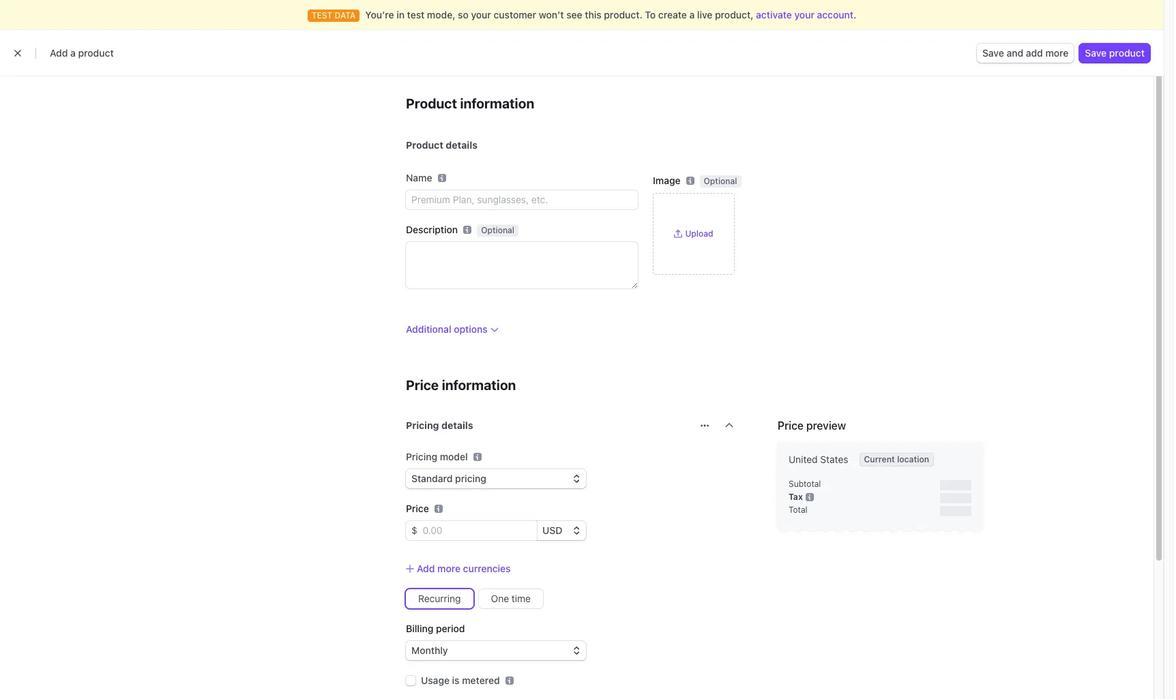 Task type: vqa. For each thing, say whether or not it's contained in the screenshot.
Details for Pricing details
yes



Task type: locate. For each thing, give the bounding box(es) containing it.
1 vertical spatial add
[[417, 563, 435, 574]]

states
[[820, 454, 848, 465]]

optional right image
[[704, 176, 737, 186]]

2 pricing from the top
[[406, 451, 437, 463]]

save and add more
[[982, 47, 1069, 59]]

add inside button
[[417, 563, 435, 574]]

information down more 'button'
[[460, 96, 534, 111]]

details down product information
[[446, 139, 478, 151]]

additional options
[[406, 323, 488, 335]]

optional
[[704, 176, 737, 186], [481, 225, 515, 235]]

0 vertical spatial details
[[446, 139, 478, 151]]

time
[[512, 593, 531, 605]]

0 vertical spatial pricing
[[406, 420, 439, 431]]

0 horizontal spatial more
[[437, 563, 461, 574]]

product up name
[[406, 139, 443, 151]]

total
[[789, 505, 808, 515]]

0 vertical spatial information
[[460, 96, 534, 111]]

price left preview
[[778, 420, 804, 432]]

payments
[[83, 38, 127, 49]]

1 product from the top
[[406, 96, 457, 111]]

more inside button
[[1046, 47, 1069, 59]]

additional
[[406, 323, 451, 335]]

1 horizontal spatial info image
[[806, 493, 814, 501]]

save for save and add more
[[982, 47, 1004, 59]]

svg image
[[701, 422, 709, 430]]

pricing up pricing model
[[406, 420, 439, 431]]

product right home link
[[78, 47, 114, 59]]

billing left period
[[406, 623, 433, 635]]

your
[[471, 9, 491, 20], [795, 9, 815, 20]]

1 horizontal spatial save
[[1085, 47, 1107, 59]]

billing left reports
[[323, 38, 351, 49]]

you're
[[365, 9, 394, 20]]

0 horizontal spatial products
[[33, 76, 114, 98]]

None text field
[[406, 242, 638, 289]]

2 product from the top
[[406, 139, 443, 151]]

recurring
[[418, 593, 461, 605]]

name
[[406, 172, 432, 184]]

1 horizontal spatial optional
[[704, 176, 737, 186]]

more inside button
[[437, 563, 461, 574]]

product
[[406, 96, 457, 111], [406, 139, 443, 151]]

details
[[446, 139, 478, 151], [441, 420, 473, 431]]

pricing left model on the bottom
[[406, 451, 437, 463]]

add
[[50, 47, 68, 59], [417, 563, 435, 574]]

0 horizontal spatial add
[[50, 47, 68, 59]]

1 horizontal spatial a
[[689, 9, 695, 20]]

optional for description
[[481, 225, 515, 235]]

0 horizontal spatial save
[[982, 47, 1004, 59]]

0 vertical spatial product
[[406, 96, 457, 111]]

1 vertical spatial product
[[406, 139, 443, 151]]

products left billing link
[[266, 38, 307, 49]]

product up product details
[[406, 96, 457, 111]]

1 horizontal spatial add
[[417, 563, 435, 574]]

details up model on the bottom
[[441, 420, 473, 431]]

pricing for pricing details
[[406, 420, 439, 431]]

save left and
[[982, 47, 1004, 59]]

0 vertical spatial more
[[1046, 47, 1069, 59]]

1 vertical spatial information
[[442, 377, 516, 393]]

0 horizontal spatial info image
[[473, 453, 481, 461]]

1 horizontal spatial billing
[[406, 623, 433, 635]]

1 vertical spatial billing
[[406, 623, 433, 635]]

home
[[40, 38, 66, 49]]

a right home
[[70, 47, 76, 59]]

price up $ on the left
[[406, 503, 429, 514]]

billing
[[323, 38, 351, 49], [406, 623, 433, 635]]

account
[[817, 9, 854, 20]]

add left payments "link"
[[50, 47, 68, 59]]

product.
[[604, 9, 643, 20]]

subtotal
[[789, 479, 821, 489]]

add a product
[[50, 47, 114, 59]]

1 vertical spatial more
[[437, 563, 461, 574]]

pricing
[[406, 420, 439, 431], [406, 451, 437, 463]]

your right activate
[[795, 9, 815, 20]]

connect link
[[412, 35, 464, 52]]

add up 'recurring'
[[417, 563, 435, 574]]

1 horizontal spatial your
[[795, 9, 815, 20]]

1 save from the left
[[982, 47, 1004, 59]]

1 vertical spatial optional
[[481, 225, 515, 235]]

info image down "subtotal"
[[806, 493, 814, 501]]

and
[[1007, 47, 1024, 59]]

customers
[[201, 38, 250, 49]]

0 vertical spatial add
[[50, 47, 68, 59]]

product,
[[715, 9, 754, 20]]

mode,
[[427, 9, 455, 20]]

tax
[[789, 492, 803, 502]]

description
[[406, 224, 458, 235]]

information
[[460, 96, 534, 111], [442, 377, 516, 393]]

live
[[697, 9, 713, 20]]

tab list
[[33, 101, 1104, 126]]

more
[[1046, 47, 1069, 59], [437, 563, 461, 574]]

activate your account link
[[756, 9, 854, 20]]

info image
[[473, 453, 481, 461], [806, 493, 814, 501]]

balances
[[143, 38, 184, 49]]

1 vertical spatial a
[[70, 47, 76, 59]]

0 horizontal spatial product
[[78, 47, 114, 59]]

0 vertical spatial optional
[[704, 176, 737, 186]]

0 horizontal spatial billing
[[323, 38, 351, 49]]

1 horizontal spatial products
[[266, 38, 307, 49]]

product right the mode
[[1109, 47, 1145, 59]]

1 vertical spatial details
[[441, 420, 473, 431]]

price up pricing details
[[406, 377, 439, 393]]

info image right model on the bottom
[[473, 453, 481, 461]]

1 vertical spatial price
[[778, 420, 804, 432]]

upload button
[[674, 229, 713, 239]]

product information
[[406, 96, 534, 111]]

customer
[[494, 9, 536, 20]]

2 product from the left
[[1109, 47, 1145, 59]]

0 horizontal spatial your
[[471, 9, 491, 20]]

pricing details
[[406, 420, 473, 431]]

a
[[689, 9, 695, 20], [70, 47, 76, 59]]

more right add
[[1046, 47, 1069, 59]]

optional down premium plan, sunglasses, etc. text field
[[481, 225, 515, 235]]

0.00 text field
[[417, 521, 537, 540]]

options
[[454, 323, 488, 335]]

products down "add a product"
[[33, 76, 114, 98]]

united states
[[789, 454, 848, 465]]

0 vertical spatial products
[[266, 38, 307, 49]]

0 horizontal spatial a
[[70, 47, 76, 59]]

won't
[[539, 9, 564, 20]]

1 vertical spatial products
[[33, 76, 114, 98]]

product
[[78, 47, 114, 59], [1109, 47, 1145, 59]]

0 vertical spatial price
[[406, 377, 439, 393]]

mode
[[1057, 38, 1082, 49]]

developers link
[[962, 35, 1027, 52]]

your right so
[[471, 9, 491, 20]]

Premium Plan, sunglasses, etc. text field
[[406, 190, 638, 209]]

1 horizontal spatial more
[[1046, 47, 1069, 59]]

0 horizontal spatial optional
[[481, 225, 515, 235]]

1 horizontal spatial product
[[1109, 47, 1145, 59]]

details inside button
[[441, 420, 473, 431]]

information up pricing details
[[442, 377, 516, 393]]

save right the mode
[[1085, 47, 1107, 59]]

1 pricing from the top
[[406, 420, 439, 431]]

save
[[982, 47, 1004, 59], [1085, 47, 1107, 59]]

you're in test mode, so your customer won't see this product. to create a live product, activate your account .
[[365, 9, 856, 20]]

optional for image
[[704, 176, 737, 186]]

more up 'recurring'
[[437, 563, 461, 574]]

a left live
[[689, 9, 695, 20]]

product inside save product button
[[1109, 47, 1145, 59]]

0 vertical spatial billing
[[323, 38, 351, 49]]

2 save from the left
[[1085, 47, 1107, 59]]

additional options button
[[406, 323, 499, 336]]

pricing inside button
[[406, 420, 439, 431]]

save and add more button
[[977, 44, 1074, 63]]

1 vertical spatial pricing
[[406, 451, 437, 463]]

2 your from the left
[[795, 9, 815, 20]]

.
[[854, 9, 856, 20]]

2 vertical spatial price
[[406, 503, 429, 514]]

products inside products link
[[266, 38, 307, 49]]

price for price preview
[[778, 420, 804, 432]]



Task type: describe. For each thing, give the bounding box(es) containing it.
this
[[585, 9, 602, 20]]

current
[[864, 454, 895, 465]]

customers link
[[194, 35, 257, 52]]

activate
[[756, 9, 792, 20]]

billing for billing period
[[406, 623, 433, 635]]

pricing for pricing model
[[406, 451, 437, 463]]

products link
[[259, 35, 314, 52]]

0 vertical spatial info image
[[473, 453, 481, 461]]

home link
[[33, 35, 73, 52]]

reports link
[[360, 35, 409, 52]]

create
[[658, 9, 687, 20]]

in
[[397, 9, 405, 20]]

one
[[491, 593, 509, 605]]

currencies
[[463, 563, 511, 574]]

see
[[566, 9, 582, 20]]

developers
[[969, 38, 1020, 49]]

$
[[411, 525, 417, 536]]

united
[[789, 454, 818, 465]]

search…
[[423, 10, 457, 20]]

model
[[440, 451, 468, 463]]

price for price information
[[406, 377, 439, 393]]

location
[[897, 454, 929, 465]]

pricing details button
[[398, 411, 693, 437]]

preview
[[806, 420, 846, 432]]

more
[[473, 38, 496, 49]]

save for save product
[[1085, 47, 1107, 59]]

test mode
[[1035, 38, 1082, 49]]

product for product details
[[406, 139, 443, 151]]

is
[[452, 675, 460, 686]]

1 vertical spatial info image
[[806, 493, 814, 501]]

information for price information
[[442, 377, 516, 393]]

save product
[[1085, 47, 1145, 59]]

pricing model
[[406, 451, 468, 463]]

add
[[1026, 47, 1043, 59]]

balances link
[[137, 35, 191, 52]]

usage is metered
[[421, 675, 500, 686]]

usd button
[[537, 521, 586, 540]]

Search… search field
[[401, 6, 736, 24]]

info element
[[473, 453, 481, 461]]

information for product information
[[460, 96, 534, 111]]

product details
[[406, 139, 478, 151]]

details for pricing details
[[441, 420, 473, 431]]

usage
[[421, 675, 450, 686]]

test
[[407, 9, 425, 20]]

one time
[[491, 593, 531, 605]]

0 vertical spatial a
[[689, 9, 695, 20]]

billing period
[[406, 623, 465, 635]]

more button
[[467, 35, 517, 52]]

1 your from the left
[[471, 9, 491, 20]]

payments link
[[76, 35, 134, 52]]

current location
[[864, 454, 929, 465]]

1 product from the left
[[78, 47, 114, 59]]

billing for billing
[[323, 38, 351, 49]]

metered
[[462, 675, 500, 686]]

add for add more currencies
[[417, 563, 435, 574]]

price preview
[[778, 420, 846, 432]]

reports
[[367, 38, 403, 49]]

billing link
[[316, 35, 358, 52]]

period
[[436, 623, 465, 635]]

connect
[[419, 38, 457, 49]]

to
[[645, 9, 656, 20]]

so
[[458, 9, 469, 20]]

price information
[[406, 377, 516, 393]]

test
[[1035, 38, 1054, 49]]

upload
[[685, 229, 713, 239]]

add more currencies button
[[406, 562, 511, 576]]

$ button
[[406, 521, 417, 540]]

add for add a product
[[50, 47, 68, 59]]

save product button
[[1080, 44, 1150, 63]]

add more currencies
[[417, 563, 511, 574]]

image
[[653, 175, 681, 186]]

product for product information
[[406, 96, 457, 111]]

usd
[[542, 525, 562, 536]]

details for product details
[[446, 139, 478, 151]]



